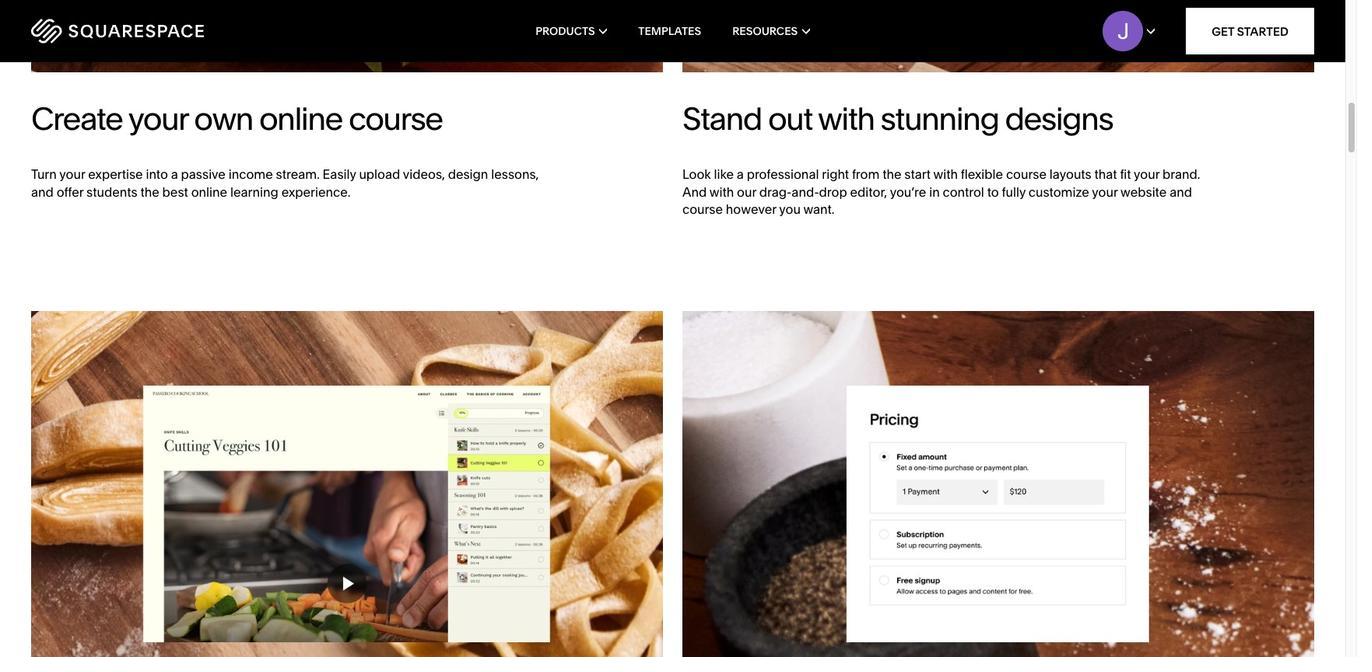 Task type: describe. For each thing, give the bounding box(es) containing it.
drop
[[819, 184, 848, 200]]

0 horizontal spatial course
[[349, 100, 443, 138]]

2 horizontal spatial course
[[1007, 167, 1047, 182]]

fit
[[1121, 167, 1132, 182]]

1 horizontal spatial with
[[818, 100, 875, 138]]

resources
[[733, 24, 798, 38]]

lesson page on a course with the course navigation expanded to show student progress. image
[[31, 312, 663, 658]]

however
[[726, 202, 777, 217]]

brand.
[[1163, 167, 1201, 182]]

0 vertical spatial online
[[259, 100, 342, 138]]

products button
[[536, 0, 607, 62]]

passive
[[181, 167, 226, 182]]

site-owner view of course content, including chapter and lesson breakdowns. image
[[31, 0, 663, 73]]

out
[[768, 100, 813, 138]]

and inside look like a professional right from the start with flexible course layouts that fit your brand. and with our drag-and-drop editor, you're in control to fully customize your website and course however you want.
[[1170, 184, 1193, 200]]

pricing module showing various financial options to access course content, including fixed amount, subscription, and free sign-up. image
[[683, 312, 1315, 658]]

your down that
[[1093, 184, 1118, 200]]

you
[[779, 202, 801, 217]]

editor,
[[851, 184, 888, 200]]

2 vertical spatial course
[[683, 202, 723, 217]]

customize
[[1029, 184, 1090, 200]]

like
[[714, 167, 734, 182]]

that
[[1095, 167, 1118, 182]]

design
[[448, 167, 488, 182]]

professional
[[747, 167, 819, 182]]

into
[[146, 167, 168, 182]]

from
[[852, 167, 880, 182]]

stand
[[683, 100, 762, 138]]

and inside the turn your expertise into a passive income stream. easily upload videos, design lessons, and offer students the best online learning experience.
[[31, 184, 54, 200]]

to
[[988, 184, 999, 200]]

a inside look like a professional right from the start with flexible course layouts that fit your brand. and with our drag-and-drop editor, you're in control to fully customize your website and course however you want.
[[737, 167, 744, 182]]

the inside look like a professional right from the start with flexible course layouts that fit your brand. and with our drag-and-drop editor, you're in control to fully customize your website and course however you want.
[[883, 167, 902, 182]]

look
[[683, 167, 711, 182]]

you're
[[890, 184, 927, 200]]

a inside the turn your expertise into a passive income stream. easily upload videos, design lessons, and offer students the best online learning experience.
[[171, 167, 178, 182]]

in
[[930, 184, 940, 200]]

and
[[683, 184, 707, 200]]

website
[[1121, 184, 1167, 200]]

get started link
[[1187, 8, 1315, 54]]



Task type: locate. For each thing, give the bounding box(es) containing it.
1 and from the left
[[31, 184, 54, 200]]

started
[[1238, 24, 1289, 39]]

1 vertical spatial with
[[934, 167, 958, 182]]

0 horizontal spatial with
[[710, 184, 734, 200]]

custom website showing cooking courses available for access. image
[[683, 0, 1315, 73]]

the up the you're
[[883, 167, 902, 182]]

online down passive
[[191, 184, 227, 200]]

get started
[[1212, 24, 1289, 39]]

with down the 'like'
[[710, 184, 734, 200]]

2 horizontal spatial with
[[934, 167, 958, 182]]

squarespace logo image
[[31, 19, 204, 44]]

course up upload
[[349, 100, 443, 138]]

drag-
[[760, 184, 792, 200]]

2 vertical spatial with
[[710, 184, 734, 200]]

your up website
[[1134, 167, 1160, 182]]

course down and
[[683, 202, 723, 217]]

designs
[[1005, 100, 1113, 138]]

1 vertical spatial online
[[191, 184, 227, 200]]

own
[[194, 100, 253, 138]]

2 and from the left
[[1170, 184, 1193, 200]]

online inside the turn your expertise into a passive income stream. easily upload videos, design lessons, and offer students the best online learning experience.
[[191, 184, 227, 200]]

with up 'in' on the right top of page
[[934, 167, 958, 182]]

your up into in the top of the page
[[128, 100, 188, 138]]

0 vertical spatial course
[[349, 100, 443, 138]]

flexible
[[961, 167, 1004, 182]]

start
[[905, 167, 931, 182]]

2 a from the left
[[737, 167, 744, 182]]

1 horizontal spatial course
[[683, 202, 723, 217]]

a
[[171, 167, 178, 182], [737, 167, 744, 182]]

0 horizontal spatial the
[[140, 184, 159, 200]]

students
[[86, 184, 137, 200]]

resources button
[[733, 0, 810, 62]]

course up fully
[[1007, 167, 1047, 182]]

best
[[162, 184, 188, 200]]

easily
[[323, 167, 356, 182]]

create your own online course
[[31, 100, 443, 138]]

0 horizontal spatial online
[[191, 184, 227, 200]]

1 a from the left
[[171, 167, 178, 182]]

your inside the turn your expertise into a passive income stream. easily upload videos, design lessons, and offer students the best online learning experience.
[[59, 167, 85, 182]]

a right the 'like'
[[737, 167, 744, 182]]

create
[[31, 100, 123, 138]]

turn your expertise into a passive income stream. easily upload videos, design lessons, and offer students the best online learning experience.
[[31, 167, 539, 200]]

right
[[822, 167, 849, 182]]

learning
[[230, 184, 279, 200]]

online up stream.
[[259, 100, 342, 138]]

control
[[943, 184, 985, 200]]

look like a professional right from the start with flexible course layouts that fit your brand. and with our drag-and-drop editor, you're in control to fully customize your website and course however you want.
[[683, 167, 1201, 217]]

1 horizontal spatial the
[[883, 167, 902, 182]]

experience.
[[282, 184, 351, 200]]

the down into in the top of the page
[[140, 184, 159, 200]]

want.
[[804, 202, 835, 217]]

and down brand. at the top of page
[[1170, 184, 1193, 200]]

expertise
[[88, 167, 143, 182]]

fully
[[1002, 184, 1026, 200]]

online
[[259, 100, 342, 138], [191, 184, 227, 200]]

and down turn
[[31, 184, 54, 200]]

and
[[31, 184, 54, 200], [1170, 184, 1193, 200]]

upload
[[359, 167, 400, 182]]

videos,
[[403, 167, 445, 182]]

templates
[[639, 24, 702, 38]]

our
[[737, 184, 757, 200]]

with
[[818, 100, 875, 138], [934, 167, 958, 182], [710, 184, 734, 200]]

with right out
[[818, 100, 875, 138]]

0 vertical spatial with
[[818, 100, 875, 138]]

offer
[[57, 184, 83, 200]]

0 vertical spatial the
[[883, 167, 902, 182]]

squarespace logo link
[[31, 19, 288, 44]]

a up best
[[171, 167, 178, 182]]

get
[[1212, 24, 1235, 39]]

the
[[883, 167, 902, 182], [140, 184, 159, 200]]

products
[[536, 24, 595, 38]]

templates link
[[639, 0, 702, 62]]

0 horizontal spatial a
[[171, 167, 178, 182]]

income
[[229, 167, 273, 182]]

layouts
[[1050, 167, 1092, 182]]

stunning
[[881, 100, 999, 138]]

your up offer
[[59, 167, 85, 182]]

your
[[128, 100, 188, 138], [59, 167, 85, 182], [1134, 167, 1160, 182], [1093, 184, 1118, 200]]

1 horizontal spatial and
[[1170, 184, 1193, 200]]

course
[[349, 100, 443, 138], [1007, 167, 1047, 182], [683, 202, 723, 217]]

1 horizontal spatial a
[[737, 167, 744, 182]]

stand out with stunning designs
[[683, 100, 1113, 138]]

1 vertical spatial the
[[140, 184, 159, 200]]

lessons,
[[491, 167, 539, 182]]

stream.
[[276, 167, 320, 182]]

and-
[[792, 184, 819, 200]]

turn
[[31, 167, 57, 182]]

the inside the turn your expertise into a passive income stream. easily upload videos, design lessons, and offer students the best online learning experience.
[[140, 184, 159, 200]]

1 horizontal spatial online
[[259, 100, 342, 138]]

0 horizontal spatial and
[[31, 184, 54, 200]]

1 vertical spatial course
[[1007, 167, 1047, 182]]



Task type: vqa. For each thing, say whether or not it's contained in the screenshot.
Preview of building your own template Image
no



